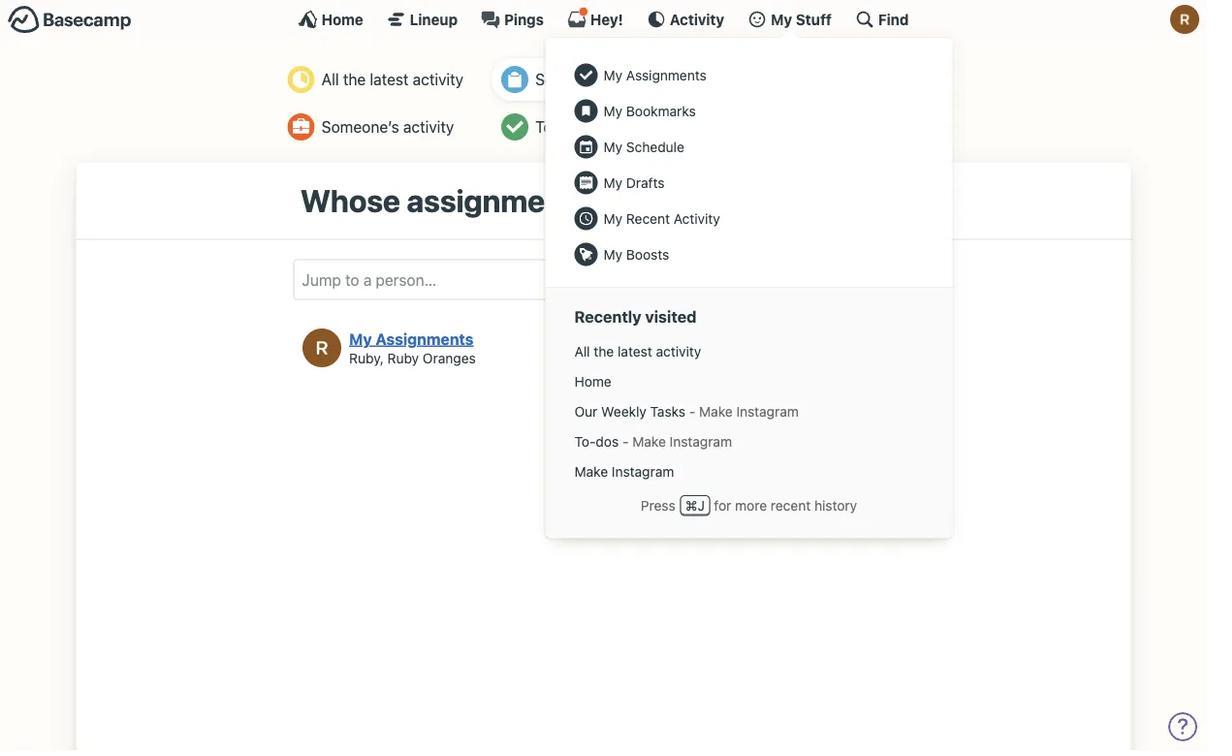 Task type: describe. For each thing, give the bounding box(es) containing it.
recently
[[575, 308, 642, 327]]

my stuff element
[[565, 57, 934, 273]]

my for my drafts
[[604, 175, 623, 191]]

oranges
[[423, 350, 476, 366]]

my bookmarks link
[[565, 93, 934, 129]]

like
[[749, 182, 798, 219]]

all inside recently visited pages element
[[575, 344, 590, 360]]

someone's activity
[[322, 118, 454, 136]]

my recent activity link
[[565, 201, 934, 237]]

0 vertical spatial make
[[699, 404, 733, 420]]

someone's assignments
[[536, 70, 706, 89]]

&
[[638, 118, 649, 136]]

someone's activity link
[[278, 106, 478, 148]]

added
[[589, 118, 634, 136]]

would
[[597, 182, 684, 219]]

drafts
[[626, 175, 665, 191]]

tasks
[[651, 404, 686, 420]]

0 horizontal spatial all
[[322, 70, 339, 89]]

0 vertical spatial all the latest activity
[[322, 70, 464, 89]]

whose
[[300, 182, 400, 219]]

recent
[[771, 498, 811, 514]]

activity inside someone's activity link
[[403, 118, 454, 136]]

0 vertical spatial home
[[322, 11, 363, 28]]

bookmarks
[[626, 103, 696, 119]]

history
[[815, 498, 858, 514]]

0 vertical spatial latest
[[370, 70, 409, 89]]

my schedule link
[[565, 129, 934, 165]]

you
[[690, 182, 743, 219]]

my schedule
[[604, 139, 685, 155]]

j
[[698, 498, 705, 514]]

my stuff
[[771, 11, 832, 28]]

our
[[575, 404, 598, 420]]

hey!
[[591, 11, 624, 28]]

to-dos - make instagram
[[575, 434, 732, 450]]

pings button
[[481, 10, 544, 29]]

reports image
[[766, 66, 793, 93]]

see?
[[840, 182, 907, 219]]

our weekly tasks - make instagram
[[575, 404, 799, 420]]

recent
[[626, 211, 670, 227]]

0 vertical spatial all the latest activity link
[[278, 58, 478, 101]]

lineup link
[[387, 10, 458, 29]]

my inside my assignments ruby,        ruby oranges
[[349, 330, 372, 348]]

activity inside recently visited pages element
[[656, 344, 702, 360]]

main element
[[0, 0, 1208, 539]]

my for my boosts
[[604, 246, 623, 262]]

boosts
[[626, 246, 670, 262]]

1 vertical spatial instagram
[[670, 434, 732, 450]]

make instagram link
[[565, 457, 934, 487]]

person report image
[[288, 113, 315, 141]]

more
[[735, 498, 767, 514]]

my for my assignments
[[604, 67, 623, 83]]

my drafts link
[[565, 165, 934, 201]]

dos for -
[[596, 434, 619, 450]]

all the latest activity inside recently visited pages element
[[575, 344, 702, 360]]

my drafts
[[604, 175, 665, 191]]

my stuff button
[[748, 10, 832, 29]]

my bookmarks
[[604, 103, 696, 119]]

activity link
[[647, 10, 725, 29]]

assignments for my assignments ruby,        ruby oranges
[[376, 330, 474, 348]]

my boosts link
[[565, 237, 934, 273]]

my for my stuff
[[771, 11, 793, 28]]



Task type: locate. For each thing, give the bounding box(es) containing it.
someone's
[[536, 70, 613, 89], [322, 118, 399, 136]]

to- down the "our"
[[575, 434, 596, 450]]

the inside recently visited pages element
[[594, 344, 614, 360]]

my recent activity
[[604, 211, 721, 227]]

the up someone's activity link
[[343, 70, 366, 89]]

instagram up make instagram link
[[737, 404, 799, 420]]

find
[[879, 11, 909, 28]]

0 vertical spatial assignments
[[617, 70, 706, 89]]

1 vertical spatial home link
[[565, 367, 934, 397]]

1 horizontal spatial all the latest activity link
[[565, 337, 934, 367]]

0 horizontal spatial dos
[[560, 118, 585, 136]]

my left drafts
[[604, 175, 623, 191]]

my for my schedule
[[604, 139, 623, 155]]

1 horizontal spatial assignments
[[626, 67, 707, 83]]

home link up activity report icon
[[298, 10, 363, 29]]

schedule
[[626, 139, 685, 155]]

1 vertical spatial all the latest activity
[[575, 344, 702, 360]]

pings
[[505, 11, 544, 28]]

0 horizontal spatial all the latest activity link
[[278, 58, 478, 101]]

the down recently at the top of page
[[594, 344, 614, 360]]

0 vertical spatial activity
[[670, 11, 725, 28]]

⌘
[[686, 498, 698, 514]]

my left the boosts
[[604, 246, 623, 262]]

my inside 'my bookmarks' "link"
[[604, 103, 623, 119]]

1 horizontal spatial -
[[690, 404, 696, 420]]

- right tasks
[[690, 404, 696, 420]]

1 horizontal spatial all the latest activity
[[575, 344, 702, 360]]

all the latest activity down recently visited
[[575, 344, 702, 360]]

hey! button
[[567, 7, 624, 29]]

home inside recently visited pages element
[[575, 374, 612, 390]]

latest up the someone's activity
[[370, 70, 409, 89]]

recently visited pages element
[[565, 337, 934, 487]]

dos for added
[[560, 118, 585, 136]]

assignments inside my stuff element
[[626, 67, 707, 83]]

activity report image
[[288, 66, 315, 93]]

my left recent
[[604, 211, 623, 227]]

0 horizontal spatial someone's
[[322, 118, 399, 136]]

1 vertical spatial make
[[633, 434, 666, 450]]

activity inside 'link'
[[674, 211, 721, 227]]

visited
[[646, 308, 697, 327]]

assignments inside my assignments ruby,        ruby oranges
[[376, 330, 474, 348]]

1 horizontal spatial the
[[594, 344, 614, 360]]

my
[[771, 11, 793, 28], [604, 67, 623, 83], [604, 103, 623, 119], [604, 139, 623, 155], [604, 175, 623, 191], [604, 211, 623, 227], [604, 246, 623, 262], [349, 330, 372, 348]]

activity
[[670, 11, 725, 28], [674, 211, 721, 227]]

assignments down todo image
[[407, 182, 591, 219]]

activity up my assignments
[[670, 11, 725, 28]]

assignments for whose
[[407, 182, 591, 219]]

0 horizontal spatial the
[[343, 70, 366, 89]]

home link up our weekly tasks - make instagram at the bottom of page
[[565, 367, 934, 397]]

my down someone's assignments link
[[604, 103, 623, 119]]

0 horizontal spatial to-
[[536, 118, 560, 136]]

my assignments link
[[565, 57, 934, 93]]

all the latest activity link down visited
[[565, 337, 934, 367]]

recently visited
[[575, 308, 697, 327]]

my inside my schedule link
[[604, 139, 623, 155]]

1 horizontal spatial someone's
[[536, 70, 613, 89]]

all
[[322, 70, 339, 89], [575, 344, 590, 360]]

dos inside recently visited pages element
[[596, 434, 619, 450]]

to- for to-dos - make instagram
[[575, 434, 596, 450]]

activity right recent
[[674, 211, 721, 227]]

all the latest activity link up someone's activity link
[[278, 58, 478, 101]]

weekly
[[602, 404, 647, 420]]

whose assignments would you like to see?
[[300, 182, 907, 219]]

someone's assignments link
[[492, 58, 742, 101]]

to
[[804, 182, 833, 219]]

0 horizontal spatial home link
[[298, 10, 363, 29]]

activity left todo image
[[403, 118, 454, 136]]

ruby, ruby oranges image
[[303, 329, 342, 368]]

someone's for someone's assignments
[[536, 70, 613, 89]]

0 horizontal spatial all the latest activity
[[322, 70, 464, 89]]

1 vertical spatial activity
[[674, 211, 721, 227]]

1 vertical spatial dos
[[596, 434, 619, 450]]

dos down weekly at the bottom of the page
[[596, 434, 619, 450]]

home left lineup link
[[322, 11, 363, 28]]

my assignments
[[604, 67, 707, 83]]

to-dos added & completed
[[536, 118, 728, 136]]

all the latest activity up the someone's activity
[[322, 70, 464, 89]]

1 vertical spatial assignments
[[407, 182, 591, 219]]

to-
[[536, 118, 560, 136], [575, 434, 596, 450]]

assignments up bookmarks at the top right of page
[[626, 67, 707, 83]]

0 vertical spatial dos
[[560, 118, 585, 136]]

make down tasks
[[633, 434, 666, 450]]

to- inside recently visited pages element
[[575, 434, 596, 450]]

assignments for my assignments
[[626, 67, 707, 83]]

my inside my recent activity 'link'
[[604, 211, 623, 227]]

all the latest activity link
[[278, 58, 478, 101], [565, 337, 934, 367]]

make down the "our"
[[575, 464, 608, 480]]

press
[[641, 498, 676, 514]]

my down added
[[604, 139, 623, 155]]

1 vertical spatial all
[[575, 344, 590, 360]]

0 horizontal spatial -
[[623, 434, 629, 450]]

1 horizontal spatial all
[[575, 344, 590, 360]]

0 vertical spatial all
[[322, 70, 339, 89]]

dos
[[560, 118, 585, 136], [596, 434, 619, 450]]

1 vertical spatial activity
[[403, 118, 454, 136]]

1 horizontal spatial to-
[[575, 434, 596, 450]]

completed
[[653, 118, 728, 136]]

0 vertical spatial activity
[[413, 70, 464, 89]]

latest inside recently visited pages element
[[618, 344, 653, 360]]

0 horizontal spatial home
[[322, 11, 363, 28]]

my up ruby,
[[349, 330, 372, 348]]

my inside my boosts link
[[604, 246, 623, 262]]

home
[[322, 11, 363, 28], [575, 374, 612, 390]]

1 horizontal spatial dos
[[596, 434, 619, 450]]

0 horizontal spatial make
[[575, 464, 608, 480]]

assignments for someone's
[[617, 70, 706, 89]]

make instagram
[[575, 464, 674, 480]]

instagram down to-dos - make instagram
[[612, 464, 674, 480]]

stuff
[[796, 11, 832, 28]]

1 vertical spatial home
[[575, 374, 612, 390]]

1 vertical spatial to-
[[575, 434, 596, 450]]

2 vertical spatial make
[[575, 464, 608, 480]]

for
[[714, 498, 732, 514]]

0 vertical spatial -
[[690, 404, 696, 420]]

assignment image
[[502, 66, 529, 93]]

0 vertical spatial home link
[[298, 10, 363, 29]]

my for my bookmarks
[[604, 103, 623, 119]]

someone's for someone's activity
[[322, 118, 399, 136]]

all down recently at the top of page
[[575, 344, 590, 360]]

2 vertical spatial activity
[[656, 344, 702, 360]]

find button
[[855, 10, 909, 29]]

make right tasks
[[699, 404, 733, 420]]

0 vertical spatial someone's
[[536, 70, 613, 89]]

ruby image
[[1171, 5, 1200, 34]]

1 vertical spatial -
[[623, 434, 629, 450]]

assignments
[[617, 70, 706, 89], [407, 182, 591, 219]]

latest down recently visited
[[618, 344, 653, 360]]

⌘ j for more recent history
[[686, 498, 858, 514]]

0 horizontal spatial assignments
[[407, 182, 591, 219]]

1 horizontal spatial assignments
[[617, 70, 706, 89]]

-
[[690, 404, 696, 420], [623, 434, 629, 450]]

my assignments ruby,        ruby oranges
[[349, 330, 476, 366]]

my inside popup button
[[771, 11, 793, 28]]

all right activity report icon
[[322, 70, 339, 89]]

1 vertical spatial latest
[[618, 344, 653, 360]]

assignments up bookmarks at the top right of page
[[617, 70, 706, 89]]

0 horizontal spatial latest
[[370, 70, 409, 89]]

to- right todo image
[[536, 118, 560, 136]]

my inside my assignments link
[[604, 67, 623, 83]]

1 vertical spatial assignments
[[376, 330, 474, 348]]

my boosts
[[604, 246, 670, 262]]

Jump to a person… text field
[[293, 259, 914, 300]]

assignments
[[626, 67, 707, 83], [376, 330, 474, 348]]

1 horizontal spatial home
[[575, 374, 612, 390]]

ruby,
[[349, 350, 384, 366]]

ruby
[[388, 350, 419, 366]]

my left stuff
[[771, 11, 793, 28]]

activity down visited
[[656, 344, 702, 360]]

1 vertical spatial someone's
[[322, 118, 399, 136]]

instagram down our weekly tasks - make instagram at the bottom of page
[[670, 434, 732, 450]]

todo image
[[502, 113, 529, 141]]

home up the "our"
[[575, 374, 612, 390]]

2 horizontal spatial make
[[699, 404, 733, 420]]

0 horizontal spatial assignments
[[376, 330, 474, 348]]

all the latest activity
[[322, 70, 464, 89], [575, 344, 702, 360]]

to-dos added & completed link
[[492, 106, 742, 148]]

1 horizontal spatial latest
[[618, 344, 653, 360]]

dos left added
[[560, 118, 585, 136]]

make
[[699, 404, 733, 420], [633, 434, 666, 450], [575, 464, 608, 480]]

someone's right person report icon
[[322, 118, 399, 136]]

1 vertical spatial all the latest activity link
[[565, 337, 934, 367]]

my for my recent activity
[[604, 211, 623, 227]]

my up my bookmarks
[[604, 67, 623, 83]]

home link
[[298, 10, 363, 29], [565, 367, 934, 397]]

0 vertical spatial the
[[343, 70, 366, 89]]

switch accounts image
[[8, 5, 132, 35]]

to- for to-dos added & completed
[[536, 118, 560, 136]]

0 vertical spatial to-
[[536, 118, 560, 136]]

instagram
[[737, 404, 799, 420], [670, 434, 732, 450], [612, 464, 674, 480]]

1 vertical spatial the
[[594, 344, 614, 360]]

assignments up ruby on the top
[[376, 330, 474, 348]]

someone's right assignment icon
[[536, 70, 613, 89]]

lineup
[[410, 11, 458, 28]]

0 vertical spatial instagram
[[737, 404, 799, 420]]

activity down lineup
[[413, 70, 464, 89]]

latest
[[370, 70, 409, 89], [618, 344, 653, 360]]

schedule image
[[766, 113, 793, 141]]

activity
[[413, 70, 464, 89], [403, 118, 454, 136], [656, 344, 702, 360]]

1 horizontal spatial home link
[[565, 367, 934, 397]]

0 vertical spatial assignments
[[626, 67, 707, 83]]

- up make instagram
[[623, 434, 629, 450]]

2 vertical spatial instagram
[[612, 464, 674, 480]]

my inside my drafts link
[[604, 175, 623, 191]]

the
[[343, 70, 366, 89], [594, 344, 614, 360]]

1 horizontal spatial make
[[633, 434, 666, 450]]



Task type: vqa. For each thing, say whether or not it's contained in the screenshot.
the bottommost of
no



